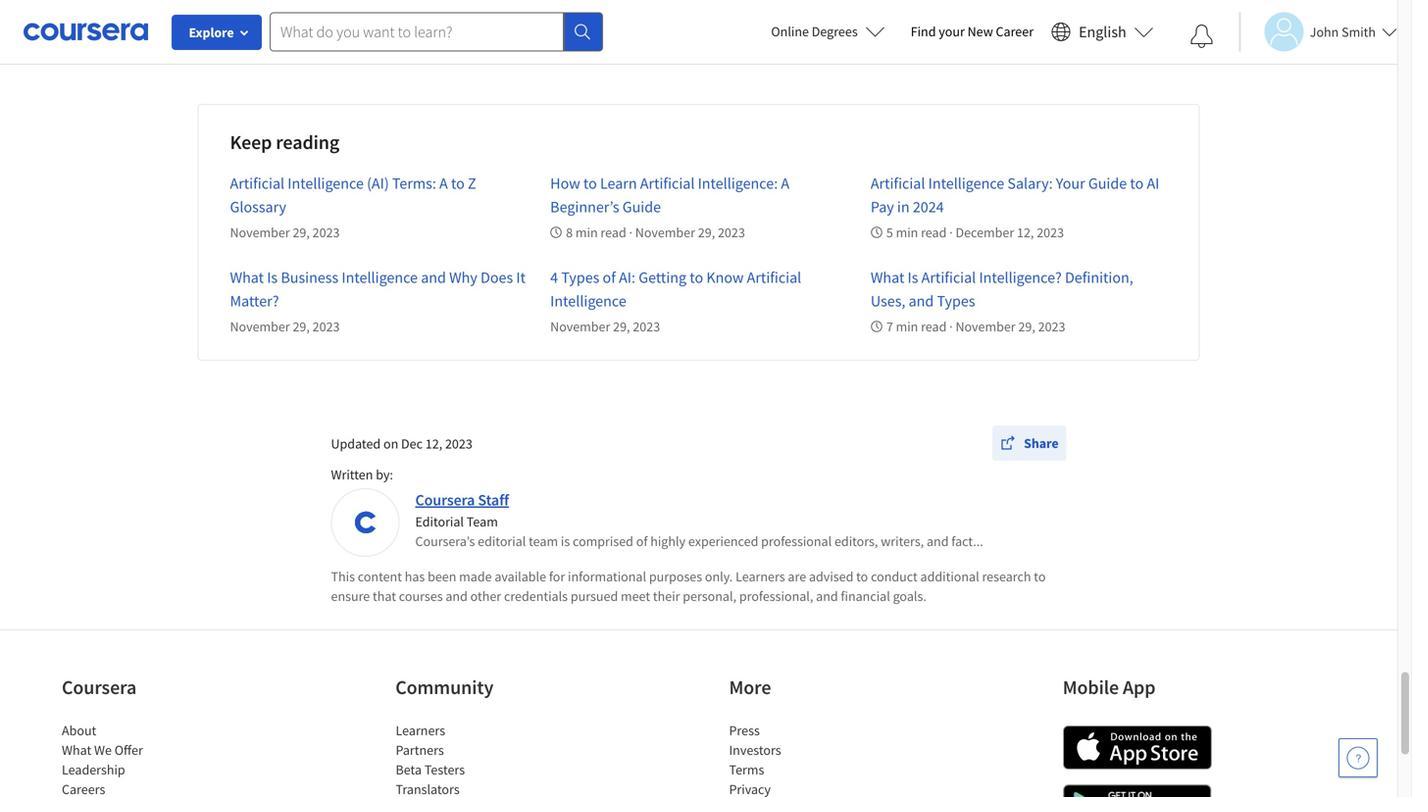 Task type: vqa. For each thing, say whether or not it's contained in the screenshot.


Task type: locate. For each thing, give the bounding box(es) containing it.
coursera up about
[[62, 676, 137, 700]]

press
[[729, 722, 760, 740]]

0 horizontal spatial of
[[603, 268, 616, 287]]

types up 7 min read · november 29, 2023
[[938, 291, 976, 311]]

is inside what is business intelligence and why does it matter? november 29, 2023
[[267, 268, 278, 287]]

credentials
[[504, 588, 568, 605]]

guide right the your
[[1089, 174, 1128, 193]]

4 types of ai: getting to know artificial intelligence november 29, 2023
[[551, 268, 802, 336]]

and inside what is artificial intelligence? definition, uses, and types
[[909, 291, 934, 311]]

artificial
[[230, 174, 285, 193], [641, 174, 695, 193], [871, 174, 926, 193], [747, 268, 802, 287], [922, 268, 977, 287]]

of inside the 4 types of ai: getting to know artificial intelligence november 29, 2023
[[603, 268, 616, 287]]

1 a from the left
[[440, 174, 448, 193]]

· right 7
[[950, 318, 953, 336]]

intelligence inside what is business intelligence and why does it matter? november 29, 2023
[[342, 268, 418, 287]]

artificial down '5 min read · december 12, 2023'
[[922, 268, 977, 287]]

coursera up editorial
[[416, 491, 475, 510]]

12,
[[1017, 224, 1035, 241], [426, 435, 443, 453]]

4
[[551, 268, 558, 287]]

2 horizontal spatial what
[[871, 268, 905, 287]]

0 horizontal spatial list
[[62, 721, 229, 798]]

list item
[[62, 780, 229, 798], [396, 780, 562, 798], [729, 780, 896, 798]]

2023
[[313, 224, 340, 241], [718, 224, 745, 241], [1037, 224, 1065, 241], [313, 318, 340, 336], [633, 318, 660, 336], [1039, 318, 1066, 336], [445, 435, 473, 453]]

None search field
[[270, 12, 603, 52]]

· for pay
[[950, 224, 953, 241]]

november down glossary
[[230, 224, 290, 241]]

29, up know
[[698, 224, 715, 241]]

29,
[[293, 224, 310, 241], [698, 224, 715, 241], [293, 318, 310, 336], [613, 318, 630, 336], [1019, 318, 1036, 336]]

29, up the business
[[293, 224, 310, 241]]

leadership link
[[62, 761, 125, 779]]

research
[[983, 568, 1032, 586]]

how to learn artificial intelligence: a beginner's guide
[[551, 174, 790, 217]]

additional
[[921, 568, 980, 586]]

mobile app
[[1063, 676, 1156, 700]]

read
[[601, 224, 627, 241], [921, 224, 947, 241], [921, 318, 947, 336]]

list
[[62, 721, 229, 798], [396, 721, 562, 798], [729, 721, 896, 798]]

types inside the 4 types of ai: getting to know artificial intelligence november 29, 2023
[[562, 268, 600, 287]]

community
[[396, 676, 494, 700]]

1 horizontal spatial a
[[781, 174, 790, 193]]

1 horizontal spatial list
[[396, 721, 562, 798]]

2023 down "artificial intelligence salary: your guide to ai pay in 2024" link
[[1037, 224, 1065, 241]]

is inside what is artificial intelligence? definition, uses, and types
[[908, 268, 919, 287]]

what is business intelligence and why does it matter? link
[[230, 268, 526, 311]]

and left fact...
[[927, 533, 949, 550]]

artificial right learn
[[641, 174, 695, 193]]

what down about
[[62, 742, 91, 759]]

read down 2024
[[921, 224, 947, 241]]

0 horizontal spatial 12,
[[426, 435, 443, 453]]

1 vertical spatial of
[[637, 533, 648, 550]]

0 vertical spatial guide
[[1089, 174, 1128, 193]]

purposes
[[649, 568, 703, 586]]

1 horizontal spatial coursera
[[416, 491, 475, 510]]

1 horizontal spatial guide
[[1089, 174, 1128, 193]]

press investors terms
[[729, 722, 782, 779]]

editors,
[[835, 533, 879, 550]]

intelligence up 2024
[[929, 174, 1005, 193]]

min right 8
[[576, 224, 598, 241]]

min
[[576, 224, 598, 241], [896, 224, 919, 241], [896, 318, 919, 336]]

7
[[887, 318, 894, 336]]

to inside how to learn artificial intelligence: a beginner's guide
[[584, 174, 597, 193]]

and down advised
[[816, 588, 839, 605]]

artificial intelligence salary: your guide to ai pay in 2024
[[871, 174, 1160, 217]]

written
[[331, 466, 373, 484]]

2023 down artificial intelligence (ai) terms: a to z glossary link
[[313, 224, 340, 241]]

is down in
[[908, 268, 919, 287]]

min for pay
[[896, 224, 919, 241]]

0 vertical spatial of
[[603, 268, 616, 287]]

professional
[[762, 533, 832, 550]]

terms link
[[729, 761, 765, 779]]

2 horizontal spatial list
[[729, 721, 896, 798]]

career
[[996, 23, 1034, 40]]

how
[[551, 174, 581, 193]]

list item for coursera
[[62, 780, 229, 798]]

team
[[529, 533, 558, 550]]

what up "uses," in the top right of the page
[[871, 268, 905, 287]]

2 horizontal spatial list item
[[729, 780, 896, 798]]

1 horizontal spatial what
[[230, 268, 264, 287]]

list item down terms link on the right of page
[[729, 780, 896, 798]]

of left ai:
[[603, 268, 616, 287]]

written by:
[[331, 466, 393, 484]]

2 a from the left
[[781, 174, 790, 193]]

keep reading
[[230, 130, 340, 155]]

list for community
[[396, 721, 562, 798]]

0 horizontal spatial is
[[267, 268, 278, 287]]

0 horizontal spatial what
[[62, 742, 91, 759]]

app
[[1123, 676, 1156, 700]]

learners
[[736, 568, 786, 586], [396, 722, 445, 740]]

fact...
[[952, 533, 984, 550]]

of left highly
[[637, 533, 648, 550]]

about what we offer leadership
[[62, 722, 143, 779]]

been
[[428, 568, 457, 586]]

new
[[968, 23, 994, 40]]

beta
[[396, 761, 422, 779]]

reading
[[276, 130, 340, 155]]

intelligence:
[[698, 174, 778, 193]]

2023 up know
[[718, 224, 745, 241]]

to right research
[[1034, 568, 1046, 586]]

intelligence right the business
[[342, 268, 418, 287]]

experienced
[[689, 533, 759, 550]]

intelligence down reading
[[288, 174, 364, 193]]

artificial intelligence (ai) terms: a to z glossary link
[[230, 174, 476, 217]]

online degrees button
[[756, 10, 901, 53]]

to inside artificial intelligence (ai) terms: a to z glossary november 29, 2023
[[451, 174, 465, 193]]

what we offer link
[[62, 742, 143, 759]]

artificial intelligence salary: your guide to ai pay in 2024 link
[[871, 174, 1160, 217]]

november down 4
[[551, 318, 611, 336]]

and left the 'why'
[[421, 268, 446, 287]]

list item down testers
[[396, 780, 562, 798]]

what up matter?
[[230, 268, 264, 287]]

comprised
[[573, 533, 634, 550]]

2023 down 4 types of ai: getting to know artificial intelligence link
[[633, 318, 660, 336]]

0 horizontal spatial types
[[562, 268, 600, 287]]

november down matter?
[[230, 318, 290, 336]]

read for pay
[[921, 224, 947, 241]]

artificial right know
[[747, 268, 802, 287]]

and right "uses," in the top right of the page
[[909, 291, 934, 311]]

artificial inside the 4 types of ai: getting to know artificial intelligence november 29, 2023
[[747, 268, 802, 287]]

read right 7
[[921, 318, 947, 336]]

0 horizontal spatial learners
[[396, 722, 445, 740]]

1 vertical spatial coursera
[[62, 676, 137, 700]]

what inside what is artificial intelligence? definition, uses, and types
[[871, 268, 905, 287]]

show notifications image
[[1191, 25, 1214, 48]]

2023 down the intelligence?
[[1039, 318, 1066, 336]]

12, down artificial intelligence salary: your guide to ai pay in 2024
[[1017, 224, 1035, 241]]

beta testers link
[[396, 761, 465, 779]]

november down how to learn artificial intelligence: a beginner's guide link
[[636, 224, 696, 241]]

how to learn artificial intelligence: a beginner's guide link
[[551, 174, 790, 217]]

1 list item from the left
[[62, 780, 229, 798]]

3 list item from the left
[[729, 780, 896, 798]]

a inside artificial intelligence (ai) terms: a to z glossary november 29, 2023
[[440, 174, 448, 193]]

learners up professional,
[[736, 568, 786, 586]]

to left ai
[[1131, 174, 1144, 193]]

types
[[562, 268, 600, 287], [938, 291, 976, 311]]

list containing about
[[62, 721, 229, 798]]

this
[[331, 568, 355, 586]]

min right 7
[[896, 318, 919, 336]]

what is business intelligence and why does it matter? november 29, 2023
[[230, 268, 526, 336]]

beginner's
[[551, 197, 620, 217]]

that
[[373, 588, 396, 605]]

2023 inside the 4 types of ai: getting to know artificial intelligence november 29, 2023
[[633, 318, 660, 336]]

is up matter?
[[267, 268, 278, 287]]

to
[[451, 174, 465, 193], [584, 174, 597, 193], [1131, 174, 1144, 193], [690, 268, 704, 287], [857, 568, 869, 586], [1034, 568, 1046, 586]]

what inside what is business intelligence and why does it matter? november 29, 2023
[[230, 268, 264, 287]]

personal,
[[683, 588, 737, 605]]

intelligence inside artificial intelligence (ai) terms: a to z glossary november 29, 2023
[[288, 174, 364, 193]]

coursera image
[[24, 16, 148, 47]]

to inside artificial intelligence salary: your guide to ai pay in 2024
[[1131, 174, 1144, 193]]

· up ai:
[[629, 224, 633, 241]]

1 horizontal spatial types
[[938, 291, 976, 311]]

to left know
[[690, 268, 704, 287]]

updated on dec 12, 2023
[[331, 435, 473, 453]]

3 list from the left
[[729, 721, 896, 798]]

read for guide
[[601, 224, 627, 241]]

learners partners beta testers
[[396, 722, 465, 779]]

0 vertical spatial types
[[562, 268, 600, 287]]

artificial up in
[[871, 174, 926, 193]]

29, down the business
[[293, 318, 310, 336]]

intelligence down 4
[[551, 291, 627, 311]]

2 is from the left
[[908, 268, 919, 287]]

min right 5 on the top right of the page
[[896, 224, 919, 241]]

your
[[1056, 174, 1086, 193]]

1 horizontal spatial learners
[[736, 568, 786, 586]]

share button
[[993, 426, 1067, 461], [993, 426, 1067, 461]]

min for types
[[896, 318, 919, 336]]

list containing learners
[[396, 721, 562, 798]]

read for types
[[921, 318, 947, 336]]

0 horizontal spatial coursera
[[62, 676, 137, 700]]

0 horizontal spatial list item
[[62, 780, 229, 798]]

november inside artificial intelligence (ai) terms: a to z glossary november 29, 2023
[[230, 224, 290, 241]]

on
[[384, 435, 399, 453]]

of inside coursera staff editorial team coursera's editorial team is comprised of highly experienced professional editors, writers, and fact...
[[637, 533, 648, 550]]

a
[[440, 174, 448, 193], [781, 174, 790, 193]]

·
[[629, 224, 633, 241], [950, 224, 953, 241], [950, 318, 953, 336]]

8 min read · november 29, 2023
[[566, 224, 745, 241]]

29, down ai:
[[613, 318, 630, 336]]

artificial up glossary
[[230, 174, 285, 193]]

list item down offer at left
[[62, 780, 229, 798]]

share
[[1024, 435, 1059, 452]]

by:
[[376, 466, 393, 484]]

types right 4
[[562, 268, 600, 287]]

1 horizontal spatial 12,
[[1017, 224, 1035, 241]]

2 list item from the left
[[396, 780, 562, 798]]

keep
[[230, 130, 272, 155]]

a left z
[[440, 174, 448, 193]]

coursera inside coursera staff editorial team coursera's editorial team is comprised of highly experienced professional editors, writers, and fact...
[[416, 491, 475, 510]]

1 list from the left
[[62, 721, 229, 798]]

and
[[421, 268, 446, 287], [909, 291, 934, 311], [927, 533, 949, 550], [446, 588, 468, 605], [816, 588, 839, 605]]

0 horizontal spatial guide
[[623, 197, 661, 217]]

· left december
[[950, 224, 953, 241]]

2 list from the left
[[396, 721, 562, 798]]

what
[[230, 268, 264, 287], [871, 268, 905, 287], [62, 742, 91, 759]]

artificial inside what is artificial intelligence? definition, uses, and types
[[922, 268, 977, 287]]

· for types
[[950, 318, 953, 336]]

read down beginner's
[[601, 224, 627, 241]]

is for artificial
[[908, 268, 919, 287]]

12, right dec in the left of the page
[[426, 435, 443, 453]]

0 vertical spatial coursera
[[416, 491, 475, 510]]

intelligence
[[288, 174, 364, 193], [929, 174, 1005, 193], [342, 268, 418, 287], [551, 291, 627, 311]]

a right intelligence:
[[781, 174, 790, 193]]

learners link
[[396, 722, 445, 740]]

learners up partners
[[396, 722, 445, 740]]

1 horizontal spatial list item
[[396, 780, 562, 798]]

guide up 8 min read · november 29, 2023
[[623, 197, 661, 217]]

john smith
[[1311, 23, 1377, 41]]

of
[[603, 268, 616, 287], [637, 533, 648, 550]]

0 vertical spatial learners
[[736, 568, 786, 586]]

editorial
[[416, 513, 464, 531]]

to left z
[[451, 174, 465, 193]]

1 vertical spatial learners
[[396, 722, 445, 740]]

1 vertical spatial guide
[[623, 197, 661, 217]]

matter?
[[230, 291, 279, 311]]

0 horizontal spatial a
[[440, 174, 448, 193]]

is for business
[[267, 268, 278, 287]]

help center image
[[1347, 747, 1371, 770]]

other
[[471, 588, 502, 605]]

guide inside how to learn artificial intelligence: a beginner's guide
[[623, 197, 661, 217]]

1 horizontal spatial is
[[908, 268, 919, 287]]

list containing press
[[729, 721, 896, 798]]

1 horizontal spatial of
[[637, 533, 648, 550]]

coursera for coursera
[[62, 676, 137, 700]]

29, inside the 4 types of ai: getting to know artificial intelligence november 29, 2023
[[613, 318, 630, 336]]

0 vertical spatial 12,
[[1017, 224, 1035, 241]]

to up beginner's
[[584, 174, 597, 193]]

z
[[468, 174, 476, 193]]

1 vertical spatial types
[[938, 291, 976, 311]]

download on the app store image
[[1063, 726, 1212, 770]]

guide
[[1089, 174, 1128, 193], [623, 197, 661, 217]]

and inside coursera staff editorial team coursera's editorial team is comprised of highly experienced professional editors, writers, and fact...
[[927, 533, 949, 550]]

get it on google play image
[[1063, 785, 1212, 798]]

1 is from the left
[[267, 268, 278, 287]]

2023 down the business
[[313, 318, 340, 336]]

1 vertical spatial 12,
[[426, 435, 443, 453]]

5
[[887, 224, 894, 241]]



Task type: describe. For each thing, give the bounding box(es) containing it.
writers,
[[881, 533, 924, 550]]

artificial inside artificial intelligence salary: your guide to ai pay in 2024
[[871, 174, 926, 193]]

offer
[[115, 742, 143, 759]]

available
[[495, 568, 547, 586]]

december
[[956, 224, 1015, 241]]

online
[[772, 23, 809, 40]]

coursera's
[[416, 533, 475, 550]]

a inside how to learn artificial intelligence: a beginner's guide
[[781, 174, 790, 193]]

2023 inside what is business intelligence and why does it matter? november 29, 2023
[[313, 318, 340, 336]]

glossary
[[230, 197, 287, 217]]

and down been
[[446, 588, 468, 605]]

types inside what is artificial intelligence? definition, uses, and types
[[938, 291, 976, 311]]

coursera staff editorial team coursera's editorial team is comprised of highly experienced professional editors, writers, and fact...
[[416, 491, 984, 550]]

business
[[281, 268, 339, 287]]

we
[[94, 742, 112, 759]]

terms:
[[392, 174, 436, 193]]

artificial inside artificial intelligence (ai) terms: a to z glossary november 29, 2023
[[230, 174, 285, 193]]

investors link
[[729, 742, 782, 759]]

financial
[[841, 588, 891, 605]]

What do you want to learn? text field
[[270, 12, 564, 52]]

coursera staff image
[[334, 492, 397, 554]]

salary:
[[1008, 174, 1053, 193]]

2023 inside artificial intelligence (ai) terms: a to z glossary november 29, 2023
[[313, 224, 340, 241]]

what for what is artificial intelligence? definition, uses, and types
[[871, 268, 905, 287]]

list for coursera
[[62, 721, 229, 798]]

(ai)
[[367, 174, 389, 193]]

list item for community
[[396, 780, 562, 798]]

ai
[[1147, 174, 1160, 193]]

about link
[[62, 722, 96, 740]]

terms
[[729, 761, 765, 779]]

explore
[[189, 24, 234, 41]]

informational
[[568, 568, 647, 586]]

learners inside learners partners beta testers
[[396, 722, 445, 740]]

november down what is artificial intelligence? definition, uses, and types
[[956, 318, 1016, 336]]

what inside about what we offer leadership
[[62, 742, 91, 759]]

does
[[481, 268, 513, 287]]

explore button
[[172, 15, 262, 50]]

november inside what is business intelligence and why does it matter? november 29, 2023
[[230, 318, 290, 336]]

to inside the 4 types of ai: getting to know artificial intelligence november 29, 2023
[[690, 268, 704, 287]]

has
[[405, 568, 425, 586]]

courses
[[399, 588, 443, 605]]

your
[[939, 23, 965, 40]]

getting
[[639, 268, 687, 287]]

goals.
[[893, 588, 927, 605]]

partners link
[[396, 742, 444, 759]]

pursued
[[571, 588, 618, 605]]

29, inside artificial intelligence (ai) terms: a to z glossary november 29, 2023
[[293, 224, 310, 241]]

john smith button
[[1240, 12, 1398, 52]]

content
[[358, 568, 402, 586]]

staff
[[478, 491, 509, 510]]

ensure
[[331, 588, 370, 605]]

min for guide
[[576, 224, 598, 241]]

it
[[516, 268, 526, 287]]

find
[[911, 23, 936, 40]]

learners inside "this content has been made available for informational purposes only. learners are advised to conduct additional research to ensure that courses and other credentials pursued meet their personal, professional, and financial goals."
[[736, 568, 786, 586]]

coursera for coursera staff editorial team coursera's editorial team is comprised of highly experienced professional editors, writers, and fact...
[[416, 491, 475, 510]]

list for more
[[729, 721, 896, 798]]

what for what is business intelligence and why does it matter? november 29, 2023
[[230, 268, 264, 287]]

online degrees
[[772, 23, 858, 40]]

· for guide
[[629, 224, 633, 241]]

in
[[898, 197, 910, 217]]

29, down what is artificial intelligence? definition, uses, and types "link"
[[1019, 318, 1036, 336]]

find your new career
[[911, 23, 1034, 40]]

intelligence?
[[980, 268, 1062, 287]]

updated
[[331, 435, 381, 453]]

artificial intelligence (ai) terms: a to z glossary november 29, 2023
[[230, 174, 476, 241]]

intelligence inside artificial intelligence salary: your guide to ai pay in 2024
[[929, 174, 1005, 193]]

artificial inside how to learn artificial intelligence: a beginner's guide
[[641, 174, 695, 193]]

john
[[1311, 23, 1340, 41]]

made
[[459, 568, 492, 586]]

definition,
[[1065, 268, 1134, 287]]

know
[[707, 268, 744, 287]]

testers
[[424, 761, 465, 779]]

english
[[1079, 22, 1127, 42]]

list item for more
[[729, 780, 896, 798]]

coursera staff link
[[416, 491, 509, 510]]

2024
[[913, 197, 944, 217]]

editorial
[[478, 533, 526, 550]]

what is artificial intelligence? definition, uses, and types
[[871, 268, 1134, 311]]

for
[[549, 568, 565, 586]]

to up financial
[[857, 568, 869, 586]]

degrees
[[812, 23, 858, 40]]

partners
[[396, 742, 444, 759]]

find your new career link
[[901, 20, 1044, 44]]

intelligence inside the 4 types of ai: getting to know artificial intelligence november 29, 2023
[[551, 291, 627, 311]]

guide inside artificial intelligence salary: your guide to ai pay in 2024
[[1089, 174, 1128, 193]]

2023 right dec in the left of the page
[[445, 435, 473, 453]]

english button
[[1044, 0, 1162, 64]]

dec
[[401, 435, 423, 453]]

more
[[729, 676, 772, 700]]

about
[[62, 722, 96, 740]]

november inside the 4 types of ai: getting to know artificial intelligence november 29, 2023
[[551, 318, 611, 336]]

highly
[[651, 533, 686, 550]]

learn
[[600, 174, 637, 193]]

and inside what is business intelligence and why does it matter? november 29, 2023
[[421, 268, 446, 287]]

uses,
[[871, 291, 906, 311]]

29, inside what is business intelligence and why does it matter? november 29, 2023
[[293, 318, 310, 336]]



